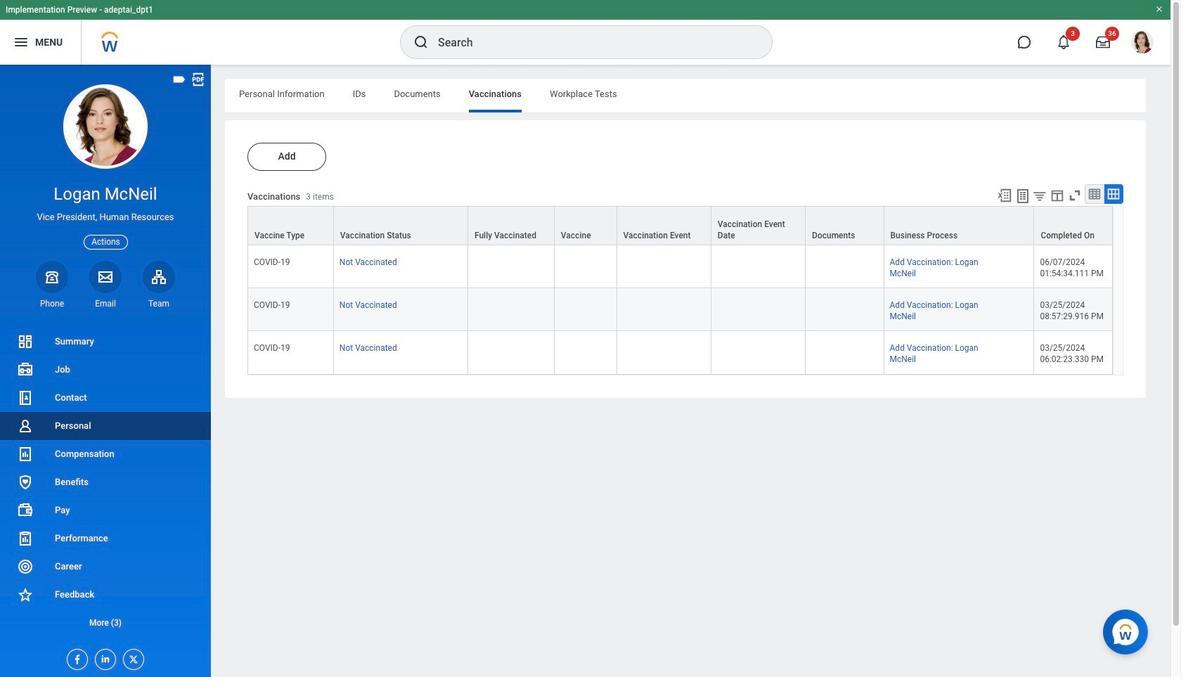 Task type: vqa. For each thing, say whether or not it's contained in the screenshot.
bottommost inbox image
no



Task type: locate. For each thing, give the bounding box(es) containing it.
2 vertical spatial covid-19 element
[[254, 341, 290, 353]]

job image
[[17, 362, 34, 378]]

summary image
[[17, 333, 34, 350]]

4 row from the top
[[248, 332, 1114, 375]]

cell
[[469, 246, 555, 289], [555, 246, 617, 289], [617, 246, 712, 289], [712, 246, 806, 289], [806, 246, 885, 289], [469, 289, 555, 332], [555, 289, 617, 332], [617, 289, 712, 332], [712, 289, 806, 332], [806, 289, 885, 332], [469, 332, 555, 375], [555, 332, 617, 375], [617, 332, 712, 375], [712, 332, 806, 375], [806, 332, 885, 375]]

covid-19 element
[[254, 255, 290, 267], [254, 298, 290, 310], [254, 341, 290, 353]]

notifications large image
[[1057, 35, 1071, 49]]

1 vertical spatial covid-19 element
[[254, 298, 290, 310]]

view printable version (pdf) image
[[191, 72, 206, 87]]

0 vertical spatial covid-19 element
[[254, 255, 290, 267]]

export to worksheets image
[[1015, 188, 1032, 205]]

Search Workday  search field
[[438, 27, 744, 58]]

banner
[[0, 0, 1171, 65]]

tab list
[[225, 79, 1147, 113]]

mail image
[[97, 269, 114, 285]]

phone logan mcneil element
[[36, 298, 68, 309]]

1 covid-19 element from the top
[[254, 255, 290, 267]]

view team image
[[151, 269, 167, 285]]

3 covid-19 element from the top
[[254, 341, 290, 353]]

table image
[[1088, 187, 1102, 201]]

compensation image
[[17, 446, 34, 463]]

team logan mcneil element
[[143, 298, 175, 309]]

fullscreen image
[[1068, 188, 1083, 203]]

profile logan mcneil image
[[1132, 31, 1155, 56]]

inbox large image
[[1097, 35, 1111, 49]]

close environment banner image
[[1156, 5, 1164, 13]]

2 covid-19 element from the top
[[254, 298, 290, 310]]

row
[[248, 206, 1114, 246], [248, 246, 1114, 289], [248, 289, 1114, 332], [248, 332, 1114, 375]]

list
[[0, 328, 211, 637]]

tag image
[[172, 72, 187, 87]]

toolbar
[[991, 184, 1124, 206]]



Task type: describe. For each thing, give the bounding box(es) containing it.
personal image
[[17, 418, 34, 435]]

phone image
[[42, 269, 62, 285]]

navigation pane region
[[0, 65, 211, 678]]

x image
[[124, 650, 139, 666]]

career image
[[17, 559, 34, 575]]

feedback image
[[17, 587, 34, 604]]

facebook image
[[68, 650, 83, 666]]

linkedin image
[[96, 650, 111, 665]]

expand table image
[[1107, 187, 1121, 201]]

justify image
[[13, 34, 30, 51]]

export to excel image
[[998, 188, 1013, 203]]

performance image
[[17, 530, 34, 547]]

select to filter grid data image
[[1033, 189, 1048, 203]]

covid-19 element for third row from the top
[[254, 298, 290, 310]]

1 row from the top
[[248, 206, 1114, 246]]

click to view/edit grid preferences image
[[1050, 188, 1066, 203]]

pay image
[[17, 502, 34, 519]]

email logan mcneil element
[[89, 298, 122, 309]]

covid-19 element for fourth row
[[254, 341, 290, 353]]

search image
[[413, 34, 430, 51]]

covid-19 element for 2nd row from the top
[[254, 255, 290, 267]]

3 row from the top
[[248, 289, 1114, 332]]

2 row from the top
[[248, 246, 1114, 289]]

contact image
[[17, 390, 34, 407]]

benefits image
[[17, 474, 34, 491]]



